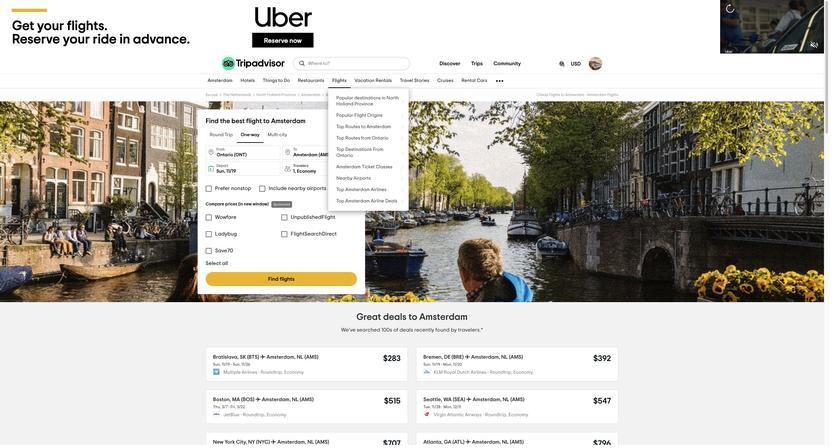Task type: vqa. For each thing, say whether or not it's contained in the screenshot.
Tue Dec 26 2023 cell
no



Task type: describe. For each thing, give the bounding box(es) containing it.
hotels
[[241, 79, 255, 83]]

do
[[284, 79, 290, 83]]

fri,
[[231, 405, 236, 410]]

sun, 11/19  - sun, 11/26
[[213, 363, 250, 367]]

sponsored
[[273, 203, 290, 206]]

north holland province link
[[257, 93, 296, 97]]

the
[[220, 118, 230, 125]]

wa
[[444, 397, 452, 403]]

boston,
[[213, 397, 231, 403]]

multi-city
[[268, 133, 287, 138]]

rental
[[462, 79, 476, 83]]

sun, down bremen,
[[424, 363, 431, 367]]

travel
[[400, 79, 413, 83]]

11/28
[[432, 405, 441, 410]]

include nearby airports
[[269, 186, 326, 191]]

sun, 11/19  - mon, 11/20
[[424, 363, 462, 367]]

multi-
[[268, 133, 279, 138]]

multiple airlines - roundtrip, economy
[[223, 371, 304, 375]]

great
[[356, 313, 381, 322]]

seattle,
[[424, 397, 442, 403]]

cruises
[[437, 79, 454, 83]]

11/26
[[242, 363, 250, 367]]

de
[[444, 355, 451, 360]]

$515
[[384, 398, 401, 406]]

find flights button
[[206, 272, 357, 286]]

sun, down 'bratislava, sk (bts)'
[[233, 363, 241, 367]]

dutch
[[457, 371, 470, 375]]

find for find flights
[[268, 277, 279, 282]]

bratislava, sk (bts)
[[213, 355, 259, 360]]

atlanta, ga (atl)
[[424, 440, 465, 445]]

City or Airport text field
[[282, 146, 357, 160]]

airways
[[465, 413, 482, 418]]

trips button
[[466, 57, 488, 70]]

tue,
[[424, 405, 431, 410]]

york
[[225, 440, 235, 445]]

travelers.*
[[458, 328, 483, 333]]

3/7
[[222, 405, 228, 410]]

cheap
[[537, 93, 548, 97]]

3/22
[[237, 405, 245, 410]]

compare prices (in new window)
[[206, 202, 269, 207]]

all
[[222, 261, 228, 266]]

of
[[393, 328, 398, 333]]

we've
[[341, 328, 356, 333]]

travel stories
[[400, 79, 429, 83]]

0 vertical spatial amsterdam link
[[204, 74, 237, 88]]

to
[[293, 148, 297, 151]]

11/20
[[453, 363, 462, 367]]

sun, down the bratislava,
[[213, 363, 221, 367]]

0 vertical spatial deals
[[383, 313, 407, 322]]

new
[[244, 202, 252, 207]]

stories
[[414, 79, 429, 83]]

1 vertical spatial deals
[[400, 328, 413, 333]]

thu, 3/7  - fri, 3/22
[[213, 405, 245, 410]]

advertisement region
[[0, 0, 824, 54]]

(bos)
[[241, 397, 255, 403]]

11/19 inside depart sun, 11/19
[[226, 169, 236, 174]]

rental cars
[[462, 79, 487, 83]]

tripadvisor image
[[222, 57, 285, 70]]

flights link
[[328, 74, 351, 88]]

community
[[494, 61, 521, 66]]

city,
[[236, 440, 247, 445]]

Search search field
[[308, 61, 404, 67]]

thu,
[[213, 405, 221, 410]]

find the best flight to amsterdam
[[206, 118, 306, 125]]

things
[[263, 79, 277, 83]]

ny
[[248, 440, 255, 445]]

rental cars link
[[458, 74, 491, 88]]

amsterdam, for $515
[[262, 397, 291, 403]]

travelers 1 , economy
[[293, 164, 316, 174]]

city
[[279, 133, 287, 138]]

depart
[[216, 164, 228, 168]]

to inside things to do link
[[278, 79, 283, 83]]

klm
[[434, 371, 443, 375]]

bratislava,
[[213, 355, 239, 360]]

find flights
[[268, 277, 295, 282]]

recently
[[414, 328, 434, 333]]

(ams) for $392
[[509, 355, 523, 360]]

unpublishedflight
[[291, 215, 335, 220]]

new
[[213, 440, 224, 445]]

nl for $283
[[297, 355, 303, 360]]

(ams) for $515
[[300, 397, 314, 403]]

select all
[[206, 261, 228, 266]]

travel stories link
[[396, 74, 433, 88]]

tue, 11/28  - mon, 12/11
[[424, 405, 461, 410]]

boston, ma (bos)
[[213, 397, 255, 403]]

community button
[[488, 57, 526, 70]]

amsterdam, nl (ams) for $392
[[471, 355, 523, 360]]

by
[[451, 328, 457, 333]]



Task type: locate. For each thing, give the bounding box(es) containing it.
sun, down depart
[[216, 169, 225, 174]]

select
[[206, 261, 221, 266]]

deals up of
[[383, 313, 407, 322]]

amsterdam, down virgin atlantic airways - roundtrip, economy
[[472, 440, 501, 445]]

amsterdam, up jetblue - roundtrip, economy
[[262, 397, 291, 403]]

virgin atlantic airways - roundtrip, economy
[[434, 413, 528, 418]]

prices
[[225, 202, 237, 207]]

flightsearchdirect
[[291, 232, 337, 237]]

amsterdam, up klm royal dutch airlines - roundtrip, economy
[[471, 355, 500, 360]]

mon, down wa
[[443, 405, 453, 410]]

$547
[[593, 398, 611, 406]]

profile picture image
[[589, 57, 602, 70]]

one-
[[241, 133, 251, 138]]

amsterdam,
[[267, 355, 296, 360], [471, 355, 500, 360], [262, 397, 291, 403], [473, 397, 502, 403], [277, 440, 306, 445], [472, 440, 501, 445]]

from
[[361, 136, 371, 141], [361, 136, 371, 141]]

amsterdam, nl (ams) for $283
[[267, 355, 318, 360]]

1
[[293, 169, 295, 174]]

atlanta,
[[424, 440, 443, 445]]

mon, for $392
[[443, 363, 452, 367]]

amsterdam flights link
[[326, 93, 357, 97]]

find
[[206, 118, 219, 125], [268, 277, 279, 282]]

virgin
[[434, 413, 446, 418]]

sun,
[[216, 169, 225, 174], [213, 363, 221, 367], [233, 363, 241, 367], [424, 363, 431, 367]]

(ams) for $547
[[511, 397, 525, 403]]

rentals
[[376, 79, 392, 83]]

hotels link
[[237, 74, 259, 88]]

,
[[295, 169, 296, 174]]

prefer
[[215, 186, 230, 191]]

amsterdam, nl (ams) for $515
[[262, 397, 314, 403]]

cars
[[477, 79, 487, 83]]

europe link
[[206, 93, 218, 97]]

trips
[[471, 61, 483, 66]]

amsterdam flights
[[326, 93, 357, 97]]

1 horizontal spatial amsterdam link
[[301, 93, 321, 97]]

bremen, de (bre)
[[424, 355, 464, 360]]

holland
[[267, 93, 281, 97], [336, 102, 354, 107], [336, 102, 354, 107]]

popular
[[336, 96, 353, 101], [336, 96, 353, 101], [336, 113, 353, 118], [336, 113, 353, 118]]

netherlands
[[230, 93, 251, 97]]

new york city, ny (nyc)
[[213, 440, 270, 445]]

the
[[223, 93, 230, 97]]

top routes from ontario
[[336, 136, 389, 141], [336, 136, 389, 141]]

ma
[[232, 397, 240, 403]]

$283
[[383, 355, 401, 363]]

europe
[[206, 93, 218, 97]]

(sea)
[[453, 397, 465, 403]]

1 vertical spatial find
[[268, 277, 279, 282]]

things to do link
[[259, 74, 294, 88]]

popular flight origins
[[336, 113, 383, 118], [336, 113, 383, 118]]

window)
[[253, 202, 269, 207]]

11/19 down the bratislava,
[[222, 363, 230, 367]]

way
[[251, 133, 260, 138]]

mon, down de
[[443, 363, 452, 367]]

ga
[[444, 440, 452, 445]]

(ams) for $283
[[305, 355, 318, 360]]

find left 'the'
[[206, 118, 219, 125]]

find inside find flights button
[[268, 277, 279, 282]]

amsterdam, up virgin atlantic airways - roundtrip, economy
[[473, 397, 502, 403]]

1 vertical spatial mon,
[[443, 405, 453, 410]]

find left flights
[[268, 277, 279, 282]]

deals right of
[[400, 328, 413, 333]]

nearby airports
[[336, 176, 371, 181], [336, 176, 371, 181]]

deals
[[385, 199, 398, 204], [385, 199, 398, 204]]

roundtrip,
[[261, 371, 283, 375], [490, 371, 512, 375], [243, 413, 266, 418], [485, 413, 508, 418]]

1 vertical spatial amsterdam link
[[301, 93, 321, 97]]

$392
[[593, 355, 611, 363]]

north
[[257, 93, 266, 97], [387, 96, 399, 101], [387, 96, 399, 101]]

discover
[[440, 61, 461, 66]]

amsterdam link down restaurants link
[[301, 93, 321, 97]]

include
[[269, 186, 287, 191]]

nl for $515
[[292, 397, 299, 403]]

City or Airport text field
[[206, 146, 280, 160]]

sk
[[240, 355, 246, 360]]

flight
[[246, 118, 262, 125]]

sun, inside depart sun, 11/19
[[216, 169, 225, 174]]

compare
[[206, 202, 224, 207]]

0 vertical spatial mon,
[[443, 363, 452, 367]]

amsterdam, nl (ams) for $547
[[473, 397, 525, 403]]

found
[[435, 328, 450, 333]]

restaurants link
[[294, 74, 328, 88]]

0 horizontal spatial amsterdam link
[[204, 74, 237, 88]]

amsterdam, for $547
[[473, 397, 502, 403]]

11/19 down depart
[[226, 169, 236, 174]]

economy
[[297, 169, 316, 174], [284, 371, 304, 375], [514, 371, 533, 375], [267, 413, 286, 418], [509, 413, 528, 418]]

11/19 for $392
[[432, 363, 440, 367]]

searched
[[357, 328, 380, 333]]

11/19 for $283
[[222, 363, 230, 367]]

amsterdam, right (nyc)
[[277, 440, 306, 445]]

flights
[[332, 79, 347, 83], [346, 93, 357, 97], [549, 93, 560, 97], [607, 93, 619, 97]]

one-way
[[241, 133, 260, 138]]

amsterdam, for $392
[[471, 355, 500, 360]]

airports
[[307, 186, 326, 191]]

amsterdam link
[[204, 74, 237, 88], [301, 93, 321, 97]]

(nyc)
[[256, 440, 270, 445]]

amsterdam, up multiple airlines - roundtrip, economy
[[267, 355, 296, 360]]

1 horizontal spatial find
[[268, 277, 279, 282]]

jetblue
[[223, 413, 240, 418]]

nl for $547
[[503, 397, 509, 403]]

nearby
[[288, 186, 306, 191]]

discover button
[[434, 57, 466, 70]]

depart sun, 11/19
[[216, 164, 236, 174]]

nl for $392
[[501, 355, 508, 360]]

top
[[336, 125, 344, 129], [336, 125, 344, 129], [336, 136, 344, 141], [336, 136, 344, 141], [336, 147, 344, 152], [336, 147, 344, 152], [336, 188, 344, 192], [336, 188, 344, 192], [336, 199, 344, 204], [336, 199, 344, 204]]

great deals to amsterdam
[[356, 313, 468, 322]]

top amsterdam airlines
[[336, 188, 387, 192], [336, 188, 387, 192]]

None search field
[[294, 58, 409, 70]]

0 vertical spatial find
[[206, 118, 219, 125]]

we've searched 100s of deals recently found by travelers.*
[[341, 328, 483, 333]]

12/11
[[453, 405, 461, 410]]

vacation
[[355, 79, 375, 83]]

seattle, wa (sea)
[[424, 397, 465, 403]]

mon, for $547
[[443, 405, 453, 410]]

0 horizontal spatial find
[[206, 118, 219, 125]]

origins
[[367, 113, 383, 118], [367, 113, 383, 118]]

popular destinations in north holland province
[[336, 96, 399, 107], [336, 96, 399, 107]]

-
[[585, 93, 587, 97], [231, 363, 232, 367], [441, 363, 442, 367], [258, 371, 260, 375], [488, 371, 489, 375], [229, 405, 230, 410], [441, 405, 443, 410], [241, 413, 242, 418], [483, 413, 484, 418]]

things to do
[[263, 79, 290, 83]]

vacation rentals
[[355, 79, 392, 83]]

find for find the best flight to amsterdam
[[206, 118, 219, 125]]

100s
[[381, 328, 392, 333]]

amsterdam link up the
[[204, 74, 237, 88]]

jetblue - roundtrip, economy
[[223, 413, 286, 418]]

(atl)
[[453, 440, 465, 445]]

economy inside travelers 1 , economy
[[297, 169, 316, 174]]

best
[[232, 118, 245, 125]]

atlantic
[[447, 413, 464, 418]]

11/19 down bremen,
[[432, 363, 440, 367]]

search image
[[299, 60, 306, 67]]

amsterdam, for $283
[[267, 355, 296, 360]]



